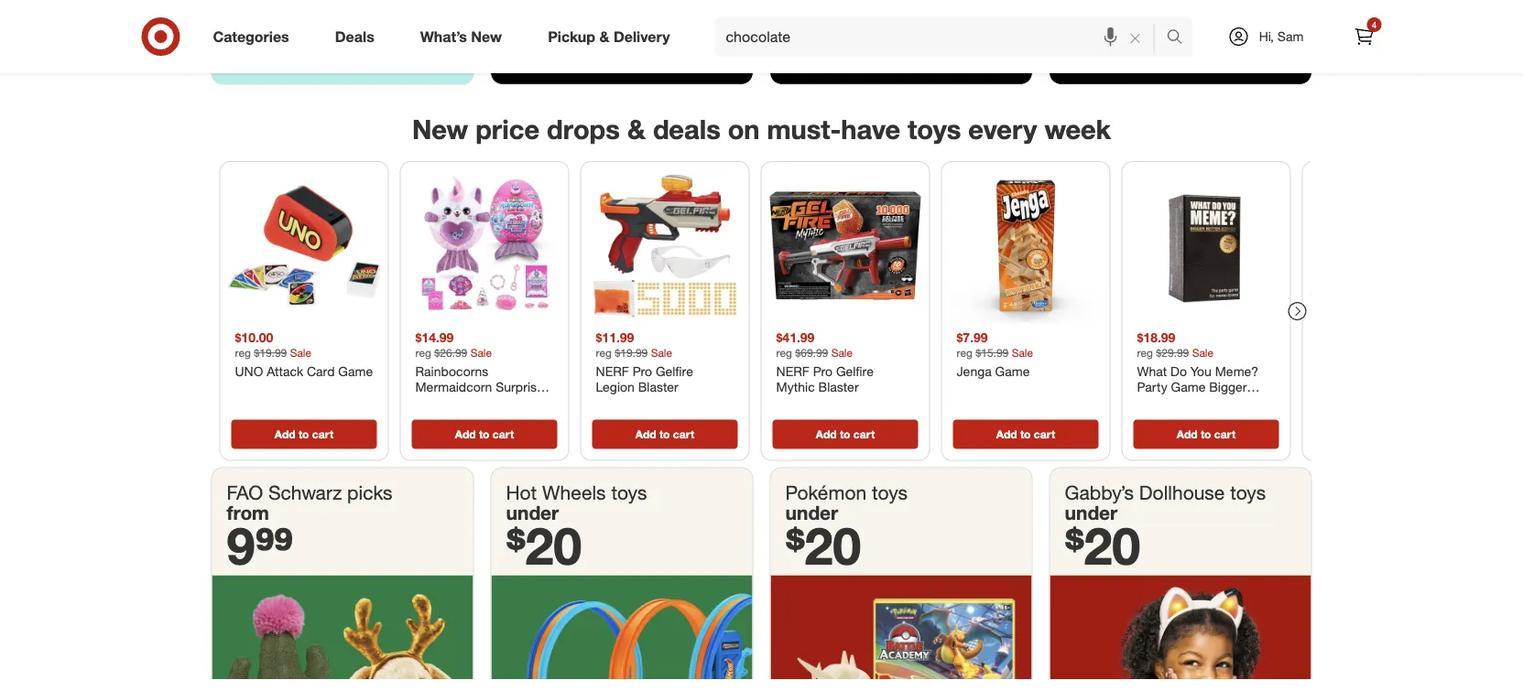 Task type: describe. For each thing, give the bounding box(es) containing it.
pickup & delivery
[[548, 28, 670, 45]]

add to cart button for what do you meme? party game bigger better edition
[[1134, 420, 1280, 449]]

$19.99 for $11.99
[[615, 346, 648, 360]]

every
[[969, 113, 1038, 146]]

toys inside hot wheels toys under
[[612, 481, 647, 505]]

What can we help you find? suggestions appear below search field
[[715, 16, 1172, 57]]

under inside pokémon toys under
[[786, 502, 839, 525]]

pickup
[[548, 28, 596, 45]]

$26.99
[[435, 346, 468, 360]]

$7.99
[[957, 330, 988, 346]]

do
[[1171, 363, 1188, 379]]

add to cart for rainbocorns mermaidcorn surprise plush by zuru
[[455, 428, 514, 442]]

$69.99
[[796, 346, 829, 360]]

attack
[[267, 363, 304, 379]]

add to cart for nerf pro gelfire legion blaster
[[636, 428, 695, 442]]

hi,
[[1260, 28, 1275, 44]]

sale for $41.99
[[832, 346, 853, 360]]

new inside carousel region
[[412, 113, 468, 146]]

new price drops & deals on must-have toys every week
[[412, 113, 1112, 146]]

9 99
[[227, 515, 294, 577]]

rainbocorns mermaidcorn surprise plush by zuru image
[[408, 169, 561, 322]]

$18.99 reg $29.99 sale what do you meme? party game bigger better edition
[[1138, 330, 1259, 411]]

sale for $10.00
[[290, 346, 312, 360]]

sale for $18.99
[[1193, 346, 1214, 360]]

gabby's
[[1065, 481, 1135, 505]]

$11.99
[[596, 330, 635, 346]]

to for uno attack card game
[[299, 428, 309, 442]]

cart for nerf pro gelfire legion blaster
[[673, 428, 695, 442]]

0 vertical spatial new
[[471, 28, 502, 45]]

add for uno attack card game
[[275, 428, 296, 442]]

$20 for hot wheels toys under
[[506, 515, 582, 577]]

$20 for pokémon toys under
[[786, 515, 862, 577]]

sale for $7.99
[[1012, 346, 1034, 360]]

have
[[841, 113, 901, 146]]

reg for $18.99
[[1138, 346, 1154, 360]]

fao schwarz picks from
[[227, 481, 393, 525]]

$41.99 reg $69.99 sale nerf pro gelfire mythic blaster
[[777, 330, 874, 395]]

$14.99 reg $26.99 sale rainbocorns mermaidcorn surprise plush by zuru
[[416, 330, 544, 411]]

add for what do you meme? party game bigger better edition
[[1177, 428, 1198, 442]]

uno
[[235, 363, 263, 379]]

jenga
[[957, 363, 992, 379]]

legion
[[596, 379, 635, 395]]

game inside $7.99 reg $15.99 sale jenga game
[[996, 363, 1030, 379]]

$18.99
[[1138, 330, 1176, 346]]

& inside carousel region
[[628, 113, 646, 146]]

what's
[[420, 28, 467, 45]]

reg for $11.99
[[596, 346, 612, 360]]

sale for $14.99
[[471, 346, 492, 360]]

9
[[227, 515, 255, 577]]

gelfire for nerf pro gelfire mythic blaster
[[837, 363, 874, 379]]

mythic
[[777, 379, 815, 395]]

to for what do you meme? party game bigger better edition
[[1201, 428, 1212, 442]]

reg for $10.00
[[235, 346, 251, 360]]

hot
[[506, 481, 537, 505]]

pro for mythic
[[814, 363, 833, 379]]

wheels
[[543, 481, 606, 505]]

pokémon toys under
[[786, 481, 908, 525]]

jenga game image
[[950, 169, 1103, 322]]

gelfire for nerf pro gelfire legion blaster
[[656, 363, 694, 379]]

0 horizontal spatial &
[[600, 28, 610, 45]]

add to cart button for nerf pro gelfire mythic blaster
[[773, 420, 919, 449]]

blaster for legion
[[638, 379, 679, 395]]

cart for uno attack card game
[[312, 428, 334, 442]]

week
[[1045, 113, 1112, 146]]

better
[[1138, 395, 1173, 411]]

cart for what do you meme? party game bigger better edition
[[1215, 428, 1236, 442]]



Task type: locate. For each thing, give the bounding box(es) containing it.
nerf inside $11.99 reg $19.99 sale nerf pro gelfire legion blaster
[[596, 363, 629, 379]]

toys inside carousel region
[[908, 113, 962, 146]]

surprise
[[496, 379, 544, 395]]

gabby's dollhouse toys under
[[1065, 481, 1267, 525]]

add to cart button down jenga
[[954, 420, 1099, 449]]

1 gelfire from the left
[[656, 363, 694, 379]]

deals
[[335, 28, 375, 45]]

3 sale from the left
[[651, 346, 673, 360]]

4 add to cart button from the left
[[773, 420, 919, 449]]

cart for rainbocorns mermaidcorn surprise plush by zuru
[[493, 428, 514, 442]]

add down $7.99 reg $15.99 sale jenga game
[[997, 428, 1018, 442]]

you
[[1191, 363, 1212, 379]]

zuru
[[468, 395, 503, 411]]

add down by
[[455, 428, 476, 442]]

reg up legion
[[596, 346, 612, 360]]

2 under from the left
[[786, 502, 839, 525]]

toys inside gabby's dollhouse toys under
[[1231, 481, 1267, 505]]

to for jenga game
[[1021, 428, 1031, 442]]

reg for $41.99
[[777, 346, 793, 360]]

0 horizontal spatial game
[[338, 363, 373, 379]]

reg inside $11.99 reg $19.99 sale nerf pro gelfire legion blaster
[[596, 346, 612, 360]]

$20 down "pokémon"
[[786, 515, 862, 577]]

reg left $69.99
[[777, 346, 793, 360]]

picks
[[347, 481, 393, 505]]

toys inside pokémon toys under
[[872, 481, 908, 505]]

add to cart button up schwarz
[[231, 420, 377, 449]]

&
[[600, 28, 610, 45], [628, 113, 646, 146]]

reg for $14.99
[[416, 346, 432, 360]]

dollhouse
[[1140, 481, 1226, 505]]

blaster right legion
[[638, 379, 679, 395]]

deals
[[653, 113, 721, 146]]

0 horizontal spatial $20
[[506, 515, 582, 577]]

reg left $26.99
[[416, 346, 432, 360]]

6 cart from the left
[[1215, 428, 1236, 442]]

1 add to cart from the left
[[275, 428, 334, 442]]

$20
[[506, 515, 582, 577], [786, 515, 862, 577], [1065, 515, 1141, 577]]

3 add from the left
[[636, 428, 657, 442]]

2 horizontal spatial $20
[[1065, 515, 1141, 577]]

game
[[338, 363, 373, 379], [996, 363, 1030, 379], [1172, 379, 1206, 395]]

2 sale from the left
[[471, 346, 492, 360]]

3 add to cart from the left
[[636, 428, 695, 442]]

categories
[[213, 28, 289, 45]]

2 nerf from the left
[[777, 363, 810, 379]]

2 $19.99 from the left
[[615, 346, 648, 360]]

add to cart button for rainbocorns mermaidcorn surprise plush by zuru
[[412, 420, 558, 449]]

sale right $11.99
[[651, 346, 673, 360]]

2 horizontal spatial under
[[1065, 502, 1118, 525]]

add to cart for jenga game
[[997, 428, 1056, 442]]

game down "$15.99"
[[996, 363, 1030, 379]]

0 horizontal spatial new
[[412, 113, 468, 146]]

card
[[307, 363, 335, 379]]

game inside $10.00 reg $19.99 sale uno attack card game
[[338, 363, 373, 379]]

new
[[471, 28, 502, 45], [412, 113, 468, 146]]

on
[[728, 113, 760, 146]]

5 sale from the left
[[1012, 346, 1034, 360]]

to up schwarz
[[299, 428, 309, 442]]

4 link
[[1345, 16, 1385, 57]]

deals link
[[320, 16, 397, 57]]

nerf down $69.99
[[777, 363, 810, 379]]

$15.99
[[976, 346, 1009, 360]]

pickup & delivery link
[[533, 16, 693, 57]]

1 horizontal spatial &
[[628, 113, 646, 146]]

new left price
[[412, 113, 468, 146]]

6 to from the left
[[1201, 428, 1212, 442]]

reg up "what"
[[1138, 346, 1154, 360]]

1 horizontal spatial game
[[996, 363, 1030, 379]]

$11.99 reg $19.99 sale nerf pro gelfire legion blaster
[[596, 330, 694, 395]]

6 add to cart button from the left
[[1134, 420, 1280, 449]]

pokémon
[[786, 481, 867, 505]]

to for nerf pro gelfire legion blaster
[[660, 428, 670, 442]]

blaster inside $11.99 reg $19.99 sale nerf pro gelfire legion blaster
[[638, 379, 679, 395]]

pro down $69.99
[[814, 363, 833, 379]]

1 nerf from the left
[[596, 363, 629, 379]]

uno attack card game image
[[228, 169, 381, 322]]

what's new link
[[405, 16, 525, 57]]

1 pro from the left
[[633, 363, 653, 379]]

add to cart for what do you meme? party game bigger better edition
[[1177, 428, 1236, 442]]

sale up attack on the left
[[290, 346, 312, 360]]

to down $7.99 reg $15.99 sale jenga game
[[1021, 428, 1031, 442]]

1 add to cart button from the left
[[231, 420, 377, 449]]

reg up jenga
[[957, 346, 973, 360]]

3 $20 from the left
[[1065, 515, 1141, 577]]

sale inside $7.99 reg $15.99 sale jenga game
[[1012, 346, 1034, 360]]

0 horizontal spatial under
[[506, 502, 559, 525]]

add for jenga game
[[997, 428, 1018, 442]]

add to cart up schwarz
[[275, 428, 334, 442]]

pro for legion
[[633, 363, 653, 379]]

1 $19.99 from the left
[[254, 346, 287, 360]]

$10.00 reg $19.99 sale uno attack card game
[[235, 330, 373, 379]]

2 reg from the left
[[416, 346, 432, 360]]

must-
[[768, 113, 841, 146]]

2 gelfire from the left
[[837, 363, 874, 379]]

blaster
[[638, 379, 679, 395], [819, 379, 859, 395]]

sale right $26.99
[[471, 346, 492, 360]]

cart for jenga game
[[1034, 428, 1056, 442]]

sale for $11.99
[[651, 346, 673, 360]]

0 horizontal spatial blaster
[[638, 379, 679, 395]]

2 to from the left
[[479, 428, 490, 442]]

under for hot
[[506, 502, 559, 525]]

1 horizontal spatial blaster
[[819, 379, 859, 395]]

reg inside $7.99 reg $15.99 sale jenga game
[[957, 346, 973, 360]]

sale inside $41.99 reg $69.99 sale nerf pro gelfire mythic blaster
[[832, 346, 853, 360]]

& right pickup
[[600, 28, 610, 45]]

$10.00
[[235, 330, 273, 346]]

1 horizontal spatial under
[[786, 502, 839, 525]]

2 blaster from the left
[[819, 379, 859, 395]]

blaster for mythic
[[819, 379, 859, 395]]

4 cart from the left
[[854, 428, 875, 442]]

nerf
[[596, 363, 629, 379], [777, 363, 810, 379]]

gelfire right legion
[[656, 363, 694, 379]]

1 $20 from the left
[[506, 515, 582, 577]]

nerf pro gelfire mythic blaster image
[[769, 169, 922, 322]]

gelfire inside $11.99 reg $19.99 sale nerf pro gelfire legion blaster
[[656, 363, 694, 379]]

party
[[1138, 379, 1168, 395]]

2 $20 from the left
[[786, 515, 862, 577]]

add to cart button for nerf pro gelfire legion blaster
[[592, 420, 738, 449]]

$19.99 inside $11.99 reg $19.99 sale nerf pro gelfire legion blaster
[[615, 346, 648, 360]]

$19.99 for $10.00
[[254, 346, 287, 360]]

6 add to cart from the left
[[1177, 428, 1236, 442]]

game inside $18.99 reg $29.99 sale what do you meme? party game bigger better edition
[[1172, 379, 1206, 395]]

2 add from the left
[[455, 428, 476, 442]]

what's new
[[420, 28, 502, 45]]

1 horizontal spatial new
[[471, 28, 502, 45]]

gelfire inside $41.99 reg $69.99 sale nerf pro gelfire mythic blaster
[[837, 363, 874, 379]]

plush
[[416, 395, 447, 411]]

2 add to cart from the left
[[455, 428, 514, 442]]

$20 down the gabby's
[[1065, 515, 1141, 577]]

sale inside $10.00 reg $19.99 sale uno attack card game
[[290, 346, 312, 360]]

add to cart down $7.99 reg $15.99 sale jenga game
[[997, 428, 1056, 442]]

5 cart from the left
[[1034, 428, 1056, 442]]

nerf inside $41.99 reg $69.99 sale nerf pro gelfire mythic blaster
[[777, 363, 810, 379]]

nerf down $11.99
[[596, 363, 629, 379]]

toys right "pokémon"
[[872, 481, 908, 505]]

1 blaster from the left
[[638, 379, 679, 395]]

under
[[506, 502, 559, 525], [786, 502, 839, 525], [1065, 502, 1118, 525]]

add to cart for nerf pro gelfire mythic blaster
[[816, 428, 875, 442]]

$20 for gabby's dollhouse toys under
[[1065, 515, 1141, 577]]

$41.99
[[777, 330, 815, 346]]

cart for nerf pro gelfire mythic blaster
[[854, 428, 875, 442]]

1 horizontal spatial $19.99
[[615, 346, 648, 360]]

2 horizontal spatial game
[[1172, 379, 1206, 395]]

nerf for nerf pro gelfire legion blaster
[[596, 363, 629, 379]]

sale
[[290, 346, 312, 360], [471, 346, 492, 360], [651, 346, 673, 360], [832, 346, 853, 360], [1012, 346, 1034, 360], [1193, 346, 1214, 360]]

0 horizontal spatial $19.99
[[254, 346, 287, 360]]

categories link
[[197, 16, 312, 57]]

add to cart button
[[231, 420, 377, 449], [412, 420, 558, 449], [592, 420, 738, 449], [773, 420, 919, 449], [954, 420, 1099, 449], [1134, 420, 1280, 449]]

nerf pro gelfire legion blaster image
[[589, 169, 742, 322]]

add to cart up "pokémon"
[[816, 428, 875, 442]]

1 vertical spatial new
[[412, 113, 468, 146]]

6 add from the left
[[1177, 428, 1198, 442]]

4 reg from the left
[[777, 346, 793, 360]]

blaster right mythic
[[819, 379, 859, 395]]

toys right have
[[908, 113, 962, 146]]

3 to from the left
[[660, 428, 670, 442]]

from
[[227, 502, 269, 525]]

to for rainbocorns mermaidcorn surprise plush by zuru
[[479, 428, 490, 442]]

$29.99
[[1157, 346, 1190, 360]]

new right what's
[[471, 28, 502, 45]]

edition
[[1177, 395, 1216, 411]]

add for nerf pro gelfire mythic blaster
[[816, 428, 837, 442]]

search button
[[1159, 16, 1203, 60]]

sam
[[1278, 28, 1304, 44]]

gelfire right mythic
[[837, 363, 874, 379]]

what do you meme? party game bigger better edition image
[[1130, 169, 1283, 322]]

toys right wheels
[[612, 481, 647, 505]]

add to cart down $11.99 reg $19.99 sale nerf pro gelfire legion blaster
[[636, 428, 695, 442]]

sale up you
[[1193, 346, 1214, 360]]

mermaidcorn
[[416, 379, 492, 395]]

pro
[[633, 363, 653, 379], [814, 363, 833, 379]]

2 add to cart button from the left
[[412, 420, 558, 449]]

add up schwarz
[[275, 428, 296, 442]]

add to cart button down legion
[[592, 420, 738, 449]]

reg up uno
[[235, 346, 251, 360]]

5 add from the left
[[997, 428, 1018, 442]]

sale right "$15.99"
[[1012, 346, 1034, 360]]

4 to from the left
[[840, 428, 851, 442]]

$19.99 up attack on the left
[[254, 346, 287, 360]]

4 add from the left
[[816, 428, 837, 442]]

5 add to cart from the left
[[997, 428, 1056, 442]]

to down zuru
[[479, 428, 490, 442]]

game right party
[[1172, 379, 1206, 395]]

$19.99
[[254, 346, 287, 360], [615, 346, 648, 360]]

3 add to cart button from the left
[[592, 420, 738, 449]]

rainbocorns
[[416, 363, 489, 379]]

cart
[[312, 428, 334, 442], [493, 428, 514, 442], [673, 428, 695, 442], [854, 428, 875, 442], [1034, 428, 1056, 442], [1215, 428, 1236, 442]]

reg inside $18.99 reg $29.99 sale what do you meme? party game bigger better edition
[[1138, 346, 1154, 360]]

0 horizontal spatial nerf
[[596, 363, 629, 379]]

1 cart from the left
[[312, 428, 334, 442]]

hi, sam
[[1260, 28, 1304, 44]]

add for nerf pro gelfire legion blaster
[[636, 428, 657, 442]]

pro down $11.99
[[633, 363, 653, 379]]

price
[[476, 113, 540, 146]]

0 horizontal spatial gelfire
[[656, 363, 694, 379]]

add to cart button up "pokémon"
[[773, 420, 919, 449]]

blaster inside $41.99 reg $69.99 sale nerf pro gelfire mythic blaster
[[819, 379, 859, 395]]

2 cart from the left
[[493, 428, 514, 442]]

4 sale from the left
[[832, 346, 853, 360]]

pro inside $41.99 reg $69.99 sale nerf pro gelfire mythic blaster
[[814, 363, 833, 379]]

to up "pokémon"
[[840, 428, 851, 442]]

reg inside '$14.99 reg $26.99 sale rainbocorns mermaidcorn surprise plush by zuru'
[[416, 346, 432, 360]]

3 cart from the left
[[673, 428, 695, 442]]

search
[[1159, 29, 1203, 47]]

99
[[255, 515, 294, 577]]

carousel region
[[212, 99, 1472, 469]]

to
[[299, 428, 309, 442], [479, 428, 490, 442], [660, 428, 670, 442], [840, 428, 851, 442], [1021, 428, 1031, 442], [1201, 428, 1212, 442]]

gelfire
[[656, 363, 694, 379], [837, 363, 874, 379]]

sale inside $18.99 reg $29.99 sale what do you meme? party game bigger better edition
[[1193, 346, 1214, 360]]

reg for $7.99
[[957, 346, 973, 360]]

add to cart down zuru
[[455, 428, 514, 442]]

sale inside $11.99 reg $19.99 sale nerf pro gelfire legion blaster
[[651, 346, 673, 360]]

5 reg from the left
[[957, 346, 973, 360]]

game right the card at left bottom
[[338, 363, 373, 379]]

add down edition
[[1177, 428, 1198, 442]]

add to cart button for uno attack card game
[[231, 420, 377, 449]]

add to cart button down edition
[[1134, 420, 1280, 449]]

meme?
[[1216, 363, 1259, 379]]

by
[[451, 395, 465, 411]]

add to cart down edition
[[1177, 428, 1236, 442]]

$14.99
[[416, 330, 454, 346]]

0 vertical spatial &
[[600, 28, 610, 45]]

1 horizontal spatial gelfire
[[837, 363, 874, 379]]

5 add to cart button from the left
[[954, 420, 1099, 449]]

add
[[275, 428, 296, 442], [455, 428, 476, 442], [636, 428, 657, 442], [816, 428, 837, 442], [997, 428, 1018, 442], [1177, 428, 1198, 442]]

to for nerf pro gelfire mythic blaster
[[840, 428, 851, 442]]

fao
[[227, 481, 263, 505]]

sale right $69.99
[[832, 346, 853, 360]]

what
[[1138, 363, 1168, 379]]

6 sale from the left
[[1193, 346, 1214, 360]]

$7.99 reg $15.99 sale jenga game
[[957, 330, 1034, 379]]

schwarz
[[268, 481, 342, 505]]

1 sale from the left
[[290, 346, 312, 360]]

1 to from the left
[[299, 428, 309, 442]]

1 under from the left
[[506, 502, 559, 525]]

add to cart
[[275, 428, 334, 442], [455, 428, 514, 442], [636, 428, 695, 442], [816, 428, 875, 442], [997, 428, 1056, 442], [1177, 428, 1236, 442]]

sale inside '$14.99 reg $26.99 sale rainbocorns mermaidcorn surprise plush by zuru'
[[471, 346, 492, 360]]

1 vertical spatial &
[[628, 113, 646, 146]]

4 add to cart from the left
[[816, 428, 875, 442]]

add to cart button down zuru
[[412, 420, 558, 449]]

add down $11.99 reg $19.99 sale nerf pro gelfire legion blaster
[[636, 428, 657, 442]]

1 reg from the left
[[235, 346, 251, 360]]

0 horizontal spatial pro
[[633, 363, 653, 379]]

$19.99 up legion
[[615, 346, 648, 360]]

reg inside $41.99 reg $69.99 sale nerf pro gelfire mythic blaster
[[777, 346, 793, 360]]

1 horizontal spatial nerf
[[777, 363, 810, 379]]

1 horizontal spatial pro
[[814, 363, 833, 379]]

to down edition
[[1201, 428, 1212, 442]]

under inside gabby's dollhouse toys under
[[1065, 502, 1118, 525]]

reg inside $10.00 reg $19.99 sale uno attack card game
[[235, 346, 251, 360]]

drops
[[547, 113, 620, 146]]

under inside hot wheels toys under
[[506, 502, 559, 525]]

$19.99 inside $10.00 reg $19.99 sale uno attack card game
[[254, 346, 287, 360]]

add up "pokémon"
[[816, 428, 837, 442]]

5 to from the left
[[1021, 428, 1031, 442]]

add to cart for uno attack card game
[[275, 428, 334, 442]]

to down $11.99 reg $19.99 sale nerf pro gelfire legion blaster
[[660, 428, 670, 442]]

under for gabby's
[[1065, 502, 1118, 525]]

$20 down hot
[[506, 515, 582, 577]]

nerf for nerf pro gelfire mythic blaster
[[777, 363, 810, 379]]

1 horizontal spatial $20
[[786, 515, 862, 577]]

4
[[1373, 19, 1378, 30]]

1 add from the left
[[275, 428, 296, 442]]

add to cart button for jenga game
[[954, 420, 1099, 449]]

& left deals
[[628, 113, 646, 146]]

reg
[[235, 346, 251, 360], [416, 346, 432, 360], [596, 346, 612, 360], [777, 346, 793, 360], [957, 346, 973, 360], [1138, 346, 1154, 360]]

delivery
[[614, 28, 670, 45]]

toys right the dollhouse
[[1231, 481, 1267, 505]]

6 reg from the left
[[1138, 346, 1154, 360]]

toys
[[908, 113, 962, 146], [612, 481, 647, 505], [872, 481, 908, 505], [1231, 481, 1267, 505]]

add for rainbocorns mermaidcorn surprise plush by zuru
[[455, 428, 476, 442]]

3 under from the left
[[1065, 502, 1118, 525]]

pro inside $11.99 reg $19.99 sale nerf pro gelfire legion blaster
[[633, 363, 653, 379]]

3 reg from the left
[[596, 346, 612, 360]]

hot wheels toys under
[[506, 481, 647, 525]]

bigger
[[1210, 379, 1248, 395]]

2 pro from the left
[[814, 363, 833, 379]]



Task type: vqa. For each thing, say whether or not it's contained in the screenshot.
first the Today only. from the right
no



